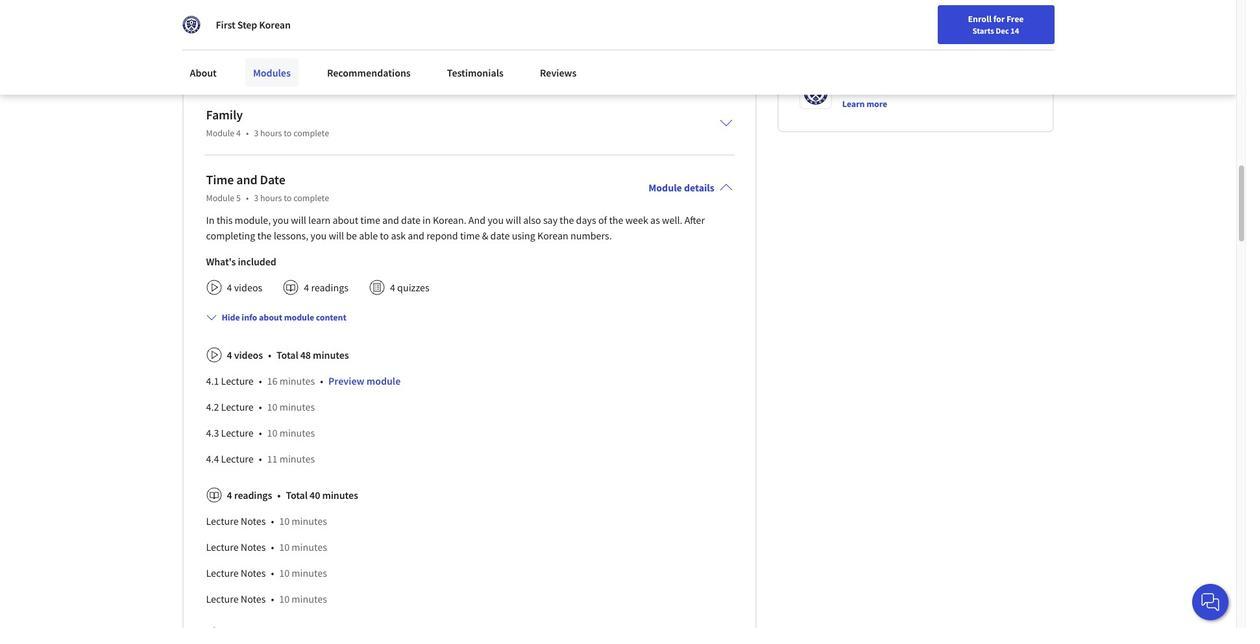 Task type: describe. For each thing, give the bounding box(es) containing it.
3 notes from the top
[[241, 567, 266, 580]]

videos inside hide info about module content region
[[234, 348, 263, 361]]

• total 40 minutes
[[277, 489, 358, 502]]

numbers.
[[571, 229, 612, 242]]

of
[[599, 213, 607, 226]]

days
[[576, 213, 596, 226]]

module inside region
[[367, 374, 401, 387]]

enroll
[[968, 13, 992, 25]]

14
[[1011, 25, 1020, 36]]

• total 48 minutes
[[268, 348, 349, 361]]

lessons,
[[274, 229, 309, 242]]

offered by
[[800, 43, 857, 60]]

1 horizontal spatial 4 readings
[[304, 281, 349, 294]]

info about module content element
[[201, 300, 733, 628]]

your
[[895, 41, 912, 53]]

learn
[[843, 98, 865, 110]]

content
[[316, 311, 347, 323]]

1 horizontal spatial you
[[311, 229, 327, 242]]

hours inside family module 4 • 3 hours to complete
[[260, 127, 282, 139]]

yonsei university image
[[182, 16, 200, 34]]

more
[[867, 98, 888, 110]]

recommendations
[[327, 66, 411, 79]]

40
[[310, 489, 320, 502]]

4.3
[[206, 426, 219, 439]]

find your new career
[[876, 41, 958, 53]]

2 horizontal spatial you
[[488, 213, 504, 226]]

• inside family module 4 • 3 hours to complete
[[246, 127, 249, 139]]

step
[[237, 18, 257, 31]]

to inside in this module, you will learn about time and date in korean. and you will also say the days of the week as well. after completing the lessons, you will be able to ask and repond time & date using korean numbers.
[[380, 229, 389, 242]]

3 lecture notes • 10 minutes from the top
[[206, 567, 327, 580]]

reviews
[[540, 66, 577, 79]]

able
[[359, 229, 378, 242]]

reviews link
[[532, 58, 585, 87]]

0 vertical spatial time
[[361, 213, 380, 226]]

time
[[206, 171, 234, 187]]

1 vertical spatial and
[[382, 213, 399, 226]]

module inside dropdown button
[[284, 311, 314, 323]]

for
[[192, 6, 206, 19]]

for link
[[187, 0, 265, 26]]

1 horizontal spatial will
[[329, 229, 344, 242]]

korean inside in this module, you will learn about time and date in korean. and you will also say the days of the week as well. after completing the lessons, you will be able to ask and repond time & date using korean numbers.
[[538, 229, 569, 242]]

4.3 lecture • 10 minutes
[[206, 426, 315, 439]]

english
[[988, 41, 1019, 54]]

find
[[876, 41, 893, 53]]

4.1 lecture • 16 minutes • preview module
[[206, 374, 401, 387]]

find your new career link
[[870, 39, 964, 55]]

hide info about module content
[[222, 311, 347, 323]]

first
[[216, 18, 235, 31]]

0 horizontal spatial the
[[257, 229, 272, 242]]

about inside hide info about module content dropdown button
[[259, 311, 282, 323]]

to inside family module 4 • 3 hours to complete
[[284, 127, 292, 139]]

learn
[[308, 213, 331, 226]]

hide info about module content button
[[201, 306, 352, 329]]

testimonials link
[[439, 58, 512, 87]]

using
[[512, 229, 536, 242]]

&
[[482, 229, 489, 242]]

complete inside time and date module 5 • 3 hours to complete
[[294, 192, 329, 204]]

date
[[260, 171, 285, 187]]

4 lecture notes • 10 minutes from the top
[[206, 593, 327, 606]]

total for total 48 minutes
[[277, 348, 298, 361]]

preview
[[329, 374, 365, 387]]

enroll for free starts dec 14
[[968, 13, 1024, 36]]

learn more button
[[843, 97, 888, 110]]

4 videos inside hide info about module content region
[[227, 348, 263, 361]]

what's included
[[206, 255, 276, 268]]

family module 4 • 3 hours to complete
[[206, 106, 329, 139]]

module inside time and date module 5 • 3 hours to complete
[[206, 192, 234, 204]]

starts
[[973, 25, 994, 36]]

quizzes
[[397, 281, 430, 294]]

about link
[[182, 58, 225, 87]]

new
[[914, 41, 931, 53]]

modules link
[[245, 58, 299, 87]]

module inside family module 4 • 3 hours to complete
[[206, 127, 234, 139]]

1 vertical spatial time
[[460, 229, 480, 242]]

1 4 videos from the top
[[227, 281, 262, 294]]

and
[[469, 213, 486, 226]]

by
[[844, 43, 857, 60]]

readings inside hide info about module content region
[[234, 489, 272, 502]]

completing
[[206, 229, 255, 242]]

korean.
[[433, 213, 467, 226]]

about inside in this module, you will learn about time and date in korean. and you will also say the days of the week as well. after completing the lessons, you will be able to ask and repond time & date using korean numbers.
[[333, 213, 358, 226]]

4.2 lecture • 10 minutes
[[206, 400, 315, 413]]

offered
[[800, 43, 841, 60]]

48
[[300, 348, 311, 361]]

in
[[206, 213, 215, 226]]

as
[[651, 213, 660, 226]]

recommendations link
[[319, 58, 419, 87]]

3 inside family module 4 • 3 hours to complete
[[254, 127, 259, 139]]

in
[[423, 213, 431, 226]]

modules
[[253, 66, 291, 79]]

0 vertical spatial korean
[[259, 18, 291, 31]]

• inside time and date module 5 • 3 hours to complete
[[246, 192, 249, 204]]

3 inside time and date module 5 • 3 hours to complete
[[254, 192, 259, 204]]

english button
[[964, 26, 1043, 68]]

dec
[[996, 25, 1009, 36]]

first step korean
[[216, 18, 291, 31]]



Task type: vqa. For each thing, say whether or not it's contained in the screenshot.
Preview Module LINK
yes



Task type: locate. For each thing, give the bounding box(es) containing it.
4 readings inside hide info about module content region
[[227, 489, 272, 502]]

the right say
[[560, 213, 574, 226]]

4.4 lecture • 11 minutes
[[206, 452, 315, 465]]

hide
[[222, 311, 240, 323]]

and up ask
[[382, 213, 399, 226]]

the
[[560, 213, 574, 226], [609, 213, 624, 226], [257, 229, 272, 242]]

module up well.
[[649, 181, 682, 194]]

career
[[933, 41, 958, 53]]

4 readings
[[304, 281, 349, 294], [227, 489, 272, 502]]

1 lecture notes • 10 minutes from the top
[[206, 515, 327, 528]]

to inside time and date module 5 • 3 hours to complete
[[284, 192, 292, 204]]

1 horizontal spatial time
[[460, 229, 480, 242]]

module,
[[235, 213, 271, 226]]

1 vertical spatial to
[[284, 192, 292, 204]]

and
[[236, 171, 258, 187], [382, 213, 399, 226], [408, 229, 425, 242]]

videos down info
[[234, 348, 263, 361]]

readings
[[311, 281, 349, 294], [234, 489, 272, 502]]

will up lessons, on the left of the page
[[291, 213, 306, 226]]

you up lessons, on the left of the page
[[273, 213, 289, 226]]

5
[[236, 192, 241, 204]]

None search field
[[185, 34, 497, 60]]

week
[[626, 213, 649, 226]]

1 notes from the top
[[241, 515, 266, 528]]

module left content
[[284, 311, 314, 323]]

module
[[284, 311, 314, 323], [367, 374, 401, 387]]

0 horizontal spatial time
[[361, 213, 380, 226]]

you right and
[[488, 213, 504, 226]]

1 vertical spatial hours
[[260, 192, 282, 204]]

0 horizontal spatial about
[[259, 311, 282, 323]]

complete inside family module 4 • 3 hours to complete
[[294, 127, 329, 139]]

1 videos from the top
[[234, 281, 262, 294]]

2 vertical spatial and
[[408, 229, 425, 242]]

1 complete from the top
[[294, 127, 329, 139]]

4 down what's
[[227, 281, 232, 294]]

readings down 4.4 lecture • 11 minutes
[[234, 489, 272, 502]]

4.1
[[206, 374, 219, 387]]

korean down say
[[538, 229, 569, 242]]

0 horizontal spatial 4 readings
[[227, 489, 272, 502]]

notes
[[241, 515, 266, 528], [241, 541, 266, 554], [241, 567, 266, 580], [241, 593, 266, 606]]

4 videos down info
[[227, 348, 263, 361]]

this
[[217, 213, 233, 226]]

4 down 4.4 lecture • 11 minutes
[[227, 489, 232, 502]]

0 vertical spatial date
[[401, 213, 421, 226]]

date right &
[[491, 229, 510, 242]]

11
[[267, 452, 278, 465]]

videos down 'what's included'
[[234, 281, 262, 294]]

•
[[246, 127, 249, 139], [246, 192, 249, 204], [268, 348, 271, 361], [259, 374, 262, 387], [320, 374, 323, 387], [259, 400, 262, 413], [259, 426, 262, 439], [259, 452, 262, 465], [277, 489, 281, 502], [271, 515, 274, 528], [271, 541, 274, 554], [271, 567, 274, 580], [271, 593, 274, 606]]

0 horizontal spatial readings
[[234, 489, 272, 502]]

preview module link
[[329, 374, 401, 387]]

2 vertical spatial to
[[380, 229, 389, 242]]

4 videos down 'what's included'
[[227, 281, 262, 294]]

about
[[190, 66, 217, 79]]

0 horizontal spatial will
[[291, 213, 306, 226]]

will
[[291, 213, 306, 226], [506, 213, 521, 226], [329, 229, 344, 242]]

2 complete from the top
[[294, 192, 329, 204]]

1 vertical spatial about
[[259, 311, 282, 323]]

learn more
[[843, 98, 888, 110]]

be
[[346, 229, 357, 242]]

to down date
[[284, 192, 292, 204]]

0 horizontal spatial and
[[236, 171, 258, 187]]

and inside time and date module 5 • 3 hours to complete
[[236, 171, 258, 187]]

and up 5
[[236, 171, 258, 187]]

0 vertical spatial hours
[[260, 127, 282, 139]]

3 right 5
[[254, 192, 259, 204]]

2 notes from the top
[[241, 541, 266, 554]]

module down the family
[[206, 127, 234, 139]]

korean right step
[[259, 18, 291, 31]]

info
[[242, 311, 257, 323]]

time left &
[[460, 229, 480, 242]]

1 horizontal spatial module
[[367, 374, 401, 387]]

readings up content
[[311, 281, 349, 294]]

4.2
[[206, 400, 219, 413]]

say
[[543, 213, 558, 226]]

korean
[[259, 18, 291, 31], [538, 229, 569, 242]]

ask
[[391, 229, 406, 242]]

0 vertical spatial module
[[284, 311, 314, 323]]

and right ask
[[408, 229, 425, 242]]

1 vertical spatial date
[[491, 229, 510, 242]]

4 videos
[[227, 281, 262, 294], [227, 348, 263, 361]]

hours up date
[[260, 127, 282, 139]]

1 horizontal spatial date
[[491, 229, 510, 242]]

hours inside time and date module 5 • 3 hours to complete
[[260, 192, 282, 204]]

16
[[267, 374, 278, 387]]

0 vertical spatial about
[[333, 213, 358, 226]]

0 horizontal spatial you
[[273, 213, 289, 226]]

0 vertical spatial complete
[[294, 127, 329, 139]]

1 vertical spatial module
[[367, 374, 401, 387]]

1 horizontal spatial korean
[[538, 229, 569, 242]]

4 readings up content
[[304, 281, 349, 294]]

1 horizontal spatial the
[[560, 213, 574, 226]]

time up able
[[361, 213, 380, 226]]

10
[[267, 400, 278, 413], [267, 426, 278, 439], [279, 515, 290, 528], [279, 541, 290, 554], [279, 567, 290, 580], [279, 593, 290, 606]]

to up date
[[284, 127, 292, 139]]

free
[[1007, 13, 1024, 25]]

well.
[[662, 213, 683, 226]]

chat with us image
[[1201, 592, 1221, 613]]

2 lecture notes • 10 minutes from the top
[[206, 541, 327, 554]]

1 hours from the top
[[260, 127, 282, 139]]

0 vertical spatial readings
[[311, 281, 349, 294]]

videos
[[234, 281, 262, 294], [234, 348, 263, 361]]

0 vertical spatial videos
[[234, 281, 262, 294]]

4 up hide info about module content
[[304, 281, 309, 294]]

total left 48
[[277, 348, 298, 361]]

0 vertical spatial 4 readings
[[304, 281, 349, 294]]

about up be
[[333, 213, 358, 226]]

0 vertical spatial total
[[277, 348, 298, 361]]

2 videos from the top
[[234, 348, 263, 361]]

the down module,
[[257, 229, 272, 242]]

1 vertical spatial korean
[[538, 229, 569, 242]]

2 horizontal spatial will
[[506, 213, 521, 226]]

4 quizzes
[[390, 281, 430, 294]]

2 4 videos from the top
[[227, 348, 263, 361]]

4 left quizzes
[[390, 281, 395, 294]]

3 up time and date module 5 • 3 hours to complete
[[254, 127, 259, 139]]

hours down date
[[260, 192, 282, 204]]

repond
[[427, 229, 458, 242]]

you down learn
[[311, 229, 327, 242]]

0 horizontal spatial korean
[[259, 18, 291, 31]]

1 horizontal spatial and
[[382, 213, 399, 226]]

1 vertical spatial total
[[286, 489, 308, 502]]

about
[[333, 213, 358, 226], [259, 311, 282, 323]]

time and date module 5 • 3 hours to complete
[[206, 171, 329, 204]]

0 horizontal spatial date
[[401, 213, 421, 226]]

0 vertical spatial 3
[[254, 127, 259, 139]]

to left ask
[[380, 229, 389, 242]]

0 horizontal spatial module
[[284, 311, 314, 323]]

for
[[994, 13, 1005, 25]]

will up using
[[506, 213, 521, 226]]

details
[[684, 181, 715, 194]]

date left in
[[401, 213, 421, 226]]

in this module, you will learn about time and date in korean. and you will also say the days of the week as well. after completing the lessons, you will be able to ask and repond time & date using korean numbers.
[[206, 213, 705, 242]]

time
[[361, 213, 380, 226], [460, 229, 480, 242]]

after
[[685, 213, 705, 226]]

2 horizontal spatial the
[[609, 213, 624, 226]]

4 notes from the top
[[241, 593, 266, 606]]

4 down hide
[[227, 348, 232, 361]]

4.4
[[206, 452, 219, 465]]

1 vertical spatial complete
[[294, 192, 329, 204]]

to
[[284, 127, 292, 139], [284, 192, 292, 204], [380, 229, 389, 242]]

testimonials
[[447, 66, 504, 79]]

1 vertical spatial readings
[[234, 489, 272, 502]]

the right of
[[609, 213, 624, 226]]

1 vertical spatial 3
[[254, 192, 259, 204]]

4 inside family module 4 • 3 hours to complete
[[236, 127, 241, 139]]

1 vertical spatial videos
[[234, 348, 263, 361]]

1 vertical spatial 4 videos
[[227, 348, 263, 361]]

included
[[238, 255, 276, 268]]

date
[[401, 213, 421, 226], [491, 229, 510, 242]]

1 horizontal spatial readings
[[311, 281, 349, 294]]

0 vertical spatial to
[[284, 127, 292, 139]]

module details
[[649, 181, 715, 194]]

hours
[[260, 127, 282, 139], [260, 192, 282, 204]]

total
[[277, 348, 298, 361], [286, 489, 308, 502]]

4 down the family
[[236, 127, 241, 139]]

2 hours from the top
[[260, 192, 282, 204]]

0 vertical spatial 4 videos
[[227, 281, 262, 294]]

family
[[206, 106, 243, 123]]

1 horizontal spatial about
[[333, 213, 358, 226]]

2 3 from the top
[[254, 192, 259, 204]]

what's
[[206, 255, 236, 268]]

module right preview
[[367, 374, 401, 387]]

3
[[254, 127, 259, 139], [254, 192, 259, 204]]

lecture notes • 10 minutes
[[206, 515, 327, 528], [206, 541, 327, 554], [206, 567, 327, 580], [206, 593, 327, 606]]

will left be
[[329, 229, 344, 242]]

1 3 from the top
[[254, 127, 259, 139]]

1 vertical spatial 4 readings
[[227, 489, 272, 502]]

also
[[523, 213, 541, 226]]

total left 40
[[286, 489, 308, 502]]

4 readings down 4.4 lecture • 11 minutes
[[227, 489, 272, 502]]

module left 5
[[206, 192, 234, 204]]

lecture
[[221, 374, 254, 387], [221, 400, 254, 413], [221, 426, 254, 439], [221, 452, 254, 465], [206, 515, 239, 528], [206, 541, 239, 554], [206, 567, 239, 580], [206, 593, 239, 606]]

2 horizontal spatial and
[[408, 229, 425, 242]]

hide info about module content region
[[206, 337, 733, 628]]

total for total 40 minutes
[[286, 489, 308, 502]]

about right info
[[259, 311, 282, 323]]

module
[[206, 127, 234, 139], [649, 181, 682, 194], [206, 192, 234, 204]]

0 vertical spatial and
[[236, 171, 258, 187]]



